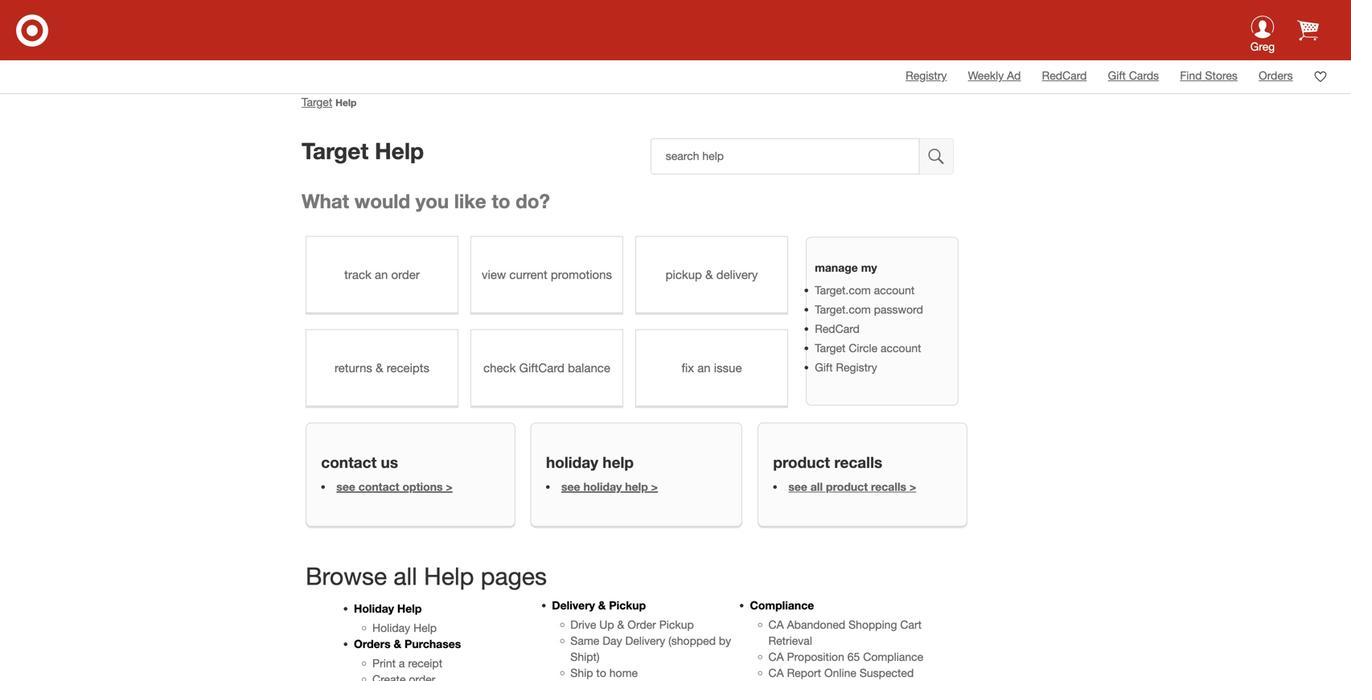 Task type: describe. For each thing, give the bounding box(es) containing it.
view
[[482, 267, 506, 281]]

my
[[861, 261, 877, 274]]

icon image
[[1251, 15, 1274, 39]]

retrieval
[[768, 634, 812, 647]]

weekly ad link
[[968, 69, 1021, 82]]

see contact options >
[[336, 480, 453, 493]]

receipts
[[387, 361, 429, 375]]

3 > from the left
[[909, 480, 916, 493]]

day
[[602, 634, 622, 647]]

what would you like to do?
[[302, 189, 550, 212]]

1 vertical spatial contact
[[358, 480, 399, 493]]

giftcard
[[519, 361, 564, 375]]

1 vertical spatial holiday
[[583, 480, 622, 493]]

ca proposition 65 compliance link
[[768, 650, 923, 663]]

promotions
[[551, 267, 612, 281]]

home
[[609, 666, 638, 679]]

target circle account link
[[815, 341, 921, 354]]

find
[[1180, 69, 1202, 82]]

redcard inside target.com account target.com password redcard target circle account gift registry
[[815, 322, 860, 335]]

delivery
[[716, 267, 758, 281]]

see contact options > link
[[336, 480, 453, 493]]

target.com password link
[[815, 303, 923, 316]]

returns
[[334, 361, 372, 375]]

1 horizontal spatial registry
[[906, 69, 947, 82]]

1 vertical spatial product
[[826, 480, 868, 493]]

purchases
[[405, 637, 461, 650]]

orders & purchases link
[[354, 637, 461, 650]]

fix an issue link
[[635, 329, 788, 406]]

current
[[509, 267, 547, 281]]

registry inside target.com account target.com password redcard target circle account gift registry
[[836, 361, 877, 374]]

print a receipt link
[[372, 657, 442, 670]]

greg link
[[1238, 15, 1287, 61]]

0 vertical spatial contact
[[321, 453, 377, 471]]

contact us
[[321, 453, 398, 471]]

0 vertical spatial redcard
[[1042, 69, 1087, 82]]

0 vertical spatial target
[[302, 95, 332, 109]]

by
[[719, 634, 731, 647]]

up
[[599, 618, 614, 631]]

& right up
[[617, 618, 624, 631]]

an for fix
[[697, 361, 711, 375]]

print a receipt
[[372, 657, 442, 670]]

cart
[[900, 618, 922, 631]]

delivery & pickup drive up & order pickup same day delivery (shopped by shipt) ship to home
[[552, 599, 731, 679]]

password
[[874, 303, 923, 316]]

holiday help holiday help
[[354, 602, 437, 634]]

orders link
[[1259, 69, 1293, 82]]

see holiday help >
[[561, 480, 658, 493]]

check giftcard balance
[[483, 361, 610, 375]]

65
[[847, 650, 860, 663]]

all for browse
[[394, 562, 417, 590]]

track
[[344, 267, 371, 281]]

manage my
[[815, 261, 877, 274]]

see holiday help > link
[[561, 480, 658, 493]]

ca abandoned shopping cart retrieval link
[[768, 618, 922, 647]]

search help text field
[[650, 138, 920, 175]]

order
[[627, 618, 656, 631]]

1 vertical spatial help
[[625, 480, 648, 493]]

1 vertical spatial account
[[881, 341, 921, 354]]

shipt)
[[570, 650, 600, 663]]

1 target help from the top
[[302, 95, 357, 109]]

compliance ca abandoned shopping cart retrieval ca proposition 65 compliance ca report online suspected
[[750, 599, 923, 681]]

track an order link
[[306, 236, 458, 313]]

2 target help from the top
[[302, 137, 424, 164]]

suspected
[[860, 666, 914, 679]]

see for holiday help
[[561, 480, 580, 493]]

1 vertical spatial pickup
[[659, 618, 694, 631]]

pages
[[481, 562, 547, 590]]

report
[[787, 666, 821, 679]]

target.com account link
[[815, 283, 915, 297]]

view current promotions
[[482, 267, 612, 281]]

& for purchases
[[394, 637, 401, 650]]

returns & receipts link
[[306, 329, 458, 406]]

orders for orders link
[[1259, 69, 1293, 82]]

check
[[483, 361, 516, 375]]

returns & receipts
[[334, 361, 429, 375]]

ad
[[1007, 69, 1021, 82]]

& for pickup
[[598, 599, 606, 612]]

compliance link
[[750, 599, 814, 612]]

(shopped
[[668, 634, 716, 647]]

help inside 'target help'
[[335, 97, 357, 108]]

us
[[381, 453, 398, 471]]

0 vertical spatial holiday
[[546, 453, 598, 471]]

ship
[[570, 666, 593, 679]]

like
[[454, 189, 486, 212]]

1 horizontal spatial gift
[[1108, 69, 1126, 82]]

see all product recalls >
[[788, 480, 916, 493]]

target.com home image
[[16, 14, 48, 47]]

& for receipts
[[376, 361, 383, 375]]



Task type: locate. For each thing, give the bounding box(es) containing it.
& up a
[[394, 637, 401, 650]]

gift inside target.com account target.com password redcard target circle account gift registry
[[815, 361, 833, 374]]

ca down compliance link
[[768, 618, 784, 631]]

target down help element
[[302, 137, 368, 164]]

registry link
[[906, 69, 947, 82]]

orders down greg
[[1259, 69, 1293, 82]]

target inside target.com account target.com password redcard target circle account gift registry
[[815, 341, 846, 354]]

1 vertical spatial ca
[[768, 650, 784, 663]]

help
[[603, 453, 634, 471], [625, 480, 648, 493]]

find stores
[[1180, 69, 1238, 82]]

all for see
[[810, 480, 823, 493]]

see down product recalls
[[788, 480, 807, 493]]

help right target link
[[335, 97, 357, 108]]

2 > from the left
[[651, 480, 658, 493]]

redcard link
[[1042, 69, 1087, 82], [815, 322, 860, 335]]

1 horizontal spatial see
[[561, 480, 580, 493]]

pickup up (shopped
[[659, 618, 694, 631]]

product
[[773, 453, 830, 471], [826, 480, 868, 493]]

0 vertical spatial registry
[[906, 69, 947, 82]]

recalls
[[834, 453, 882, 471], [871, 480, 906, 493]]

1 horizontal spatial an
[[697, 361, 711, 375]]

an
[[375, 267, 388, 281], [697, 361, 711, 375]]

0 vertical spatial product
[[773, 453, 830, 471]]

cards
[[1129, 69, 1159, 82]]

gift registry link
[[815, 361, 877, 374]]

to right ship
[[596, 666, 606, 679]]

see down holiday help
[[561, 480, 580, 493]]

pickup & delivery
[[666, 267, 758, 281]]

compliance up 'suspected'
[[863, 650, 923, 663]]

issue
[[714, 361, 742, 375]]

> for help
[[651, 480, 658, 493]]

0 vertical spatial target help
[[302, 95, 357, 109]]

redcard
[[1042, 69, 1087, 82], [815, 322, 860, 335]]

1 vertical spatial holiday
[[372, 621, 410, 634]]

0 horizontal spatial >
[[446, 480, 453, 493]]

0 vertical spatial orders
[[1259, 69, 1293, 82]]

target.com
[[815, 283, 871, 297], [815, 303, 871, 316]]

&
[[705, 267, 713, 281], [376, 361, 383, 375], [598, 599, 606, 612], [617, 618, 624, 631], [394, 637, 401, 650]]

1 vertical spatial holiday help link
[[372, 621, 437, 634]]

an for track
[[375, 267, 388, 281]]

1 vertical spatial target help
[[302, 137, 424, 164]]

manage
[[815, 261, 858, 274]]

a
[[399, 657, 405, 670]]

target up gift registry link on the right bottom
[[815, 341, 846, 354]]

orders up print
[[354, 637, 391, 650]]

1 vertical spatial an
[[697, 361, 711, 375]]

1 vertical spatial target
[[302, 137, 368, 164]]

1 target.com from the top
[[815, 283, 871, 297]]

gift down the target circle account link at the bottom of the page
[[815, 361, 833, 374]]

holiday help
[[546, 453, 634, 471]]

target.com down manage my
[[815, 283, 871, 297]]

1 vertical spatial delivery
[[625, 634, 665, 647]]

an right "track"
[[375, 267, 388, 281]]

1 vertical spatial all
[[394, 562, 417, 590]]

1 horizontal spatial all
[[810, 480, 823, 493]]

product up see all product recalls >
[[773, 453, 830, 471]]

1 vertical spatial to
[[596, 666, 606, 679]]

0 vertical spatial holiday
[[354, 602, 394, 615]]

ship to home link
[[570, 666, 638, 679]]

ca down retrieval
[[768, 650, 784, 663]]

ca left report at the bottom of page
[[768, 666, 784, 679]]

0 horizontal spatial gift
[[815, 361, 833, 374]]

0 horizontal spatial orders
[[354, 637, 391, 650]]

gift cards
[[1108, 69, 1159, 82]]

same day delivery (shopped by shipt) link
[[570, 634, 731, 663]]

product recalls
[[773, 453, 882, 471]]

pickup up drive up & order pickup link
[[609, 599, 646, 612]]

help up see holiday help >
[[603, 453, 634, 471]]

options
[[402, 480, 443, 493]]

delivery down order
[[625, 634, 665, 647]]

& up up
[[598, 599, 606, 612]]

holiday up orders & purchases
[[372, 621, 410, 634]]

delivery & pickup link
[[552, 599, 646, 612]]

account up password
[[874, 283, 915, 297]]

circle
[[849, 341, 877, 354]]

redcard link right ad in the right top of the page
[[1042, 69, 1087, 82]]

> for us
[[446, 480, 453, 493]]

online
[[824, 666, 856, 679]]

account right the 'circle' on the bottom right of page
[[881, 341, 921, 354]]

recalls up see all product recalls > link
[[834, 453, 882, 471]]

stores
[[1205, 69, 1238, 82]]

help up orders & purchases
[[397, 602, 422, 615]]

you
[[416, 189, 449, 212]]

all up holiday help holiday help
[[394, 562, 417, 590]]

orders & purchases
[[354, 637, 461, 650]]

same
[[570, 634, 599, 647]]

ca report online suspected link
[[768, 666, 914, 681]]

browse
[[306, 562, 387, 590]]

help up purchases
[[413, 621, 437, 634]]

see down contact us
[[336, 480, 355, 493]]

0 vertical spatial target.com
[[815, 283, 871, 297]]

0 horizontal spatial an
[[375, 267, 388, 281]]

& right returns
[[376, 361, 383, 375]]

0 vertical spatial help
[[603, 453, 634, 471]]

>
[[446, 480, 453, 493], [651, 480, 658, 493], [909, 480, 916, 493]]

0 vertical spatial delivery
[[552, 599, 595, 612]]

0 horizontal spatial redcard
[[815, 322, 860, 335]]

0 horizontal spatial registry
[[836, 361, 877, 374]]

all
[[810, 480, 823, 493], [394, 562, 417, 590]]

1 horizontal spatial >
[[651, 480, 658, 493]]

weekly
[[968, 69, 1004, 82]]

2 target.com from the top
[[815, 303, 871, 316]]

1 vertical spatial registry
[[836, 361, 877, 374]]

registry left weekly at top right
[[906, 69, 947, 82]]

help element
[[335, 97, 357, 108]]

holiday
[[354, 602, 394, 615], [372, 621, 410, 634]]

help down holiday help
[[625, 480, 648, 493]]

0 vertical spatial redcard link
[[1042, 69, 1087, 82]]

0 horizontal spatial pickup
[[609, 599, 646, 612]]

contact left us
[[321, 453, 377, 471]]

0 vertical spatial ca
[[768, 618, 784, 631]]

my target.com shopping cart image
[[1297, 19, 1319, 41]]

print
[[372, 657, 396, 670]]

1 > from the left
[[446, 480, 453, 493]]

0 horizontal spatial delivery
[[552, 599, 595, 612]]

registry down the 'circle' on the bottom right of page
[[836, 361, 877, 374]]

shopping
[[848, 618, 897, 631]]

an right fix on the bottom right of page
[[697, 361, 711, 375]]

0 vertical spatial recalls
[[834, 453, 882, 471]]

do?
[[516, 189, 550, 212]]

0 vertical spatial pickup
[[609, 599, 646, 612]]

find stores link
[[1180, 69, 1238, 82]]

pickup & delivery link
[[635, 236, 788, 313]]

1 vertical spatial gift
[[815, 361, 833, 374]]

1 vertical spatial recalls
[[871, 480, 906, 493]]

delivery up drive
[[552, 599, 595, 612]]

1 horizontal spatial redcard
[[1042, 69, 1087, 82]]

& for delivery
[[705, 267, 713, 281]]

1 vertical spatial target.com
[[815, 303, 871, 316]]

0 vertical spatial gift
[[1108, 69, 1126, 82]]

all down product recalls
[[810, 480, 823, 493]]

target.com account target.com password redcard target circle account gift registry
[[815, 283, 923, 374]]

0 vertical spatial an
[[375, 267, 388, 281]]

compliance up retrieval
[[750, 599, 814, 612]]

1 horizontal spatial compliance
[[863, 650, 923, 663]]

gift cards link
[[1108, 69, 1159, 82]]

1 see from the left
[[336, 480, 355, 493]]

redcard up the 'circle' on the bottom right of page
[[815, 322, 860, 335]]

0 vertical spatial account
[[874, 283, 915, 297]]

2 horizontal spatial see
[[788, 480, 807, 493]]

2 vertical spatial ca
[[768, 666, 784, 679]]

fix an issue
[[682, 361, 742, 375]]

0 vertical spatial all
[[810, 480, 823, 493]]

0 vertical spatial holiday help link
[[354, 602, 422, 615]]

holiday down browse
[[354, 602, 394, 615]]

redcard right ad in the right top of the page
[[1042, 69, 1087, 82]]

pickup
[[666, 267, 702, 281]]

browse all help pages
[[306, 562, 547, 590]]

redcard link for target.com password
[[815, 322, 860, 335]]

& right pickup
[[705, 267, 713, 281]]

0 vertical spatial to
[[492, 189, 510, 212]]

favorites image
[[1314, 70, 1327, 83]]

1 horizontal spatial delivery
[[625, 634, 665, 647]]

target left help element
[[302, 95, 332, 109]]

1 vertical spatial redcard
[[815, 322, 860, 335]]

compliance
[[750, 599, 814, 612], [863, 650, 923, 663]]

1 horizontal spatial orders
[[1259, 69, 1293, 82]]

None image field
[[920, 138, 954, 175]]

3 see from the left
[[788, 480, 807, 493]]

fix
[[682, 361, 694, 375]]

0 horizontal spatial see
[[336, 480, 355, 493]]

0 horizontal spatial to
[[492, 189, 510, 212]]

redcard link for weekly ad
[[1042, 69, 1087, 82]]

1 horizontal spatial pickup
[[659, 618, 694, 631]]

2 ca from the top
[[768, 650, 784, 663]]

check giftcard balance link
[[470, 329, 623, 406]]

recalls down product recalls
[[871, 480, 906, 493]]

help left pages
[[424, 562, 474, 590]]

product down product recalls
[[826, 480, 868, 493]]

1 vertical spatial redcard link
[[815, 322, 860, 335]]

1 horizontal spatial to
[[596, 666, 606, 679]]

1 horizontal spatial redcard link
[[1042, 69, 1087, 82]]

proposition
[[787, 650, 844, 663]]

0 horizontal spatial compliance
[[750, 599, 814, 612]]

0 horizontal spatial redcard link
[[815, 322, 860, 335]]

to
[[492, 189, 510, 212], [596, 666, 606, 679]]

1 vertical spatial orders
[[354, 637, 391, 650]]

weekly ad
[[968, 69, 1021, 82]]

to right like
[[492, 189, 510, 212]]

see all product recalls > link
[[788, 480, 916, 493]]

3 ca from the top
[[768, 666, 784, 679]]

view current promotions link
[[470, 236, 623, 313]]

help up would
[[375, 137, 424, 164]]

target link
[[302, 95, 332, 109]]

an inside 'link'
[[375, 267, 388, 281]]

would
[[354, 189, 410, 212]]

to inside 'delivery & pickup drive up & order pickup same day delivery (shopped by shipt) ship to home'
[[596, 666, 606, 679]]

holiday down holiday help
[[583, 480, 622, 493]]

0 horizontal spatial all
[[394, 562, 417, 590]]

orders for orders & purchases
[[354, 637, 391, 650]]

help
[[335, 97, 357, 108], [375, 137, 424, 164], [424, 562, 474, 590], [397, 602, 422, 615], [413, 621, 437, 634]]

2 vertical spatial target
[[815, 341, 846, 354]]

target.com down target.com account link
[[815, 303, 871, 316]]

gift left cards
[[1108, 69, 1126, 82]]

receipt
[[408, 657, 442, 670]]

abandoned
[[787, 618, 845, 631]]

contact down us
[[358, 480, 399, 493]]

greg
[[1250, 40, 1275, 53]]

holiday up see holiday help > link
[[546, 453, 598, 471]]

redcard link up the 'circle' on the bottom right of page
[[815, 322, 860, 335]]

balance
[[568, 361, 610, 375]]

2 horizontal spatial >
[[909, 480, 916, 493]]

drive up & order pickup link
[[570, 618, 694, 631]]

order
[[391, 267, 420, 281]]

2 see from the left
[[561, 480, 580, 493]]

see for contact us
[[336, 480, 355, 493]]

what
[[302, 189, 349, 212]]

1 ca from the top
[[768, 618, 784, 631]]

0 vertical spatial compliance
[[750, 599, 814, 612]]

1 vertical spatial compliance
[[863, 650, 923, 663]]

track an order
[[344, 267, 420, 281]]



Task type: vqa. For each thing, say whether or not it's contained in the screenshot.
Shopping
yes



